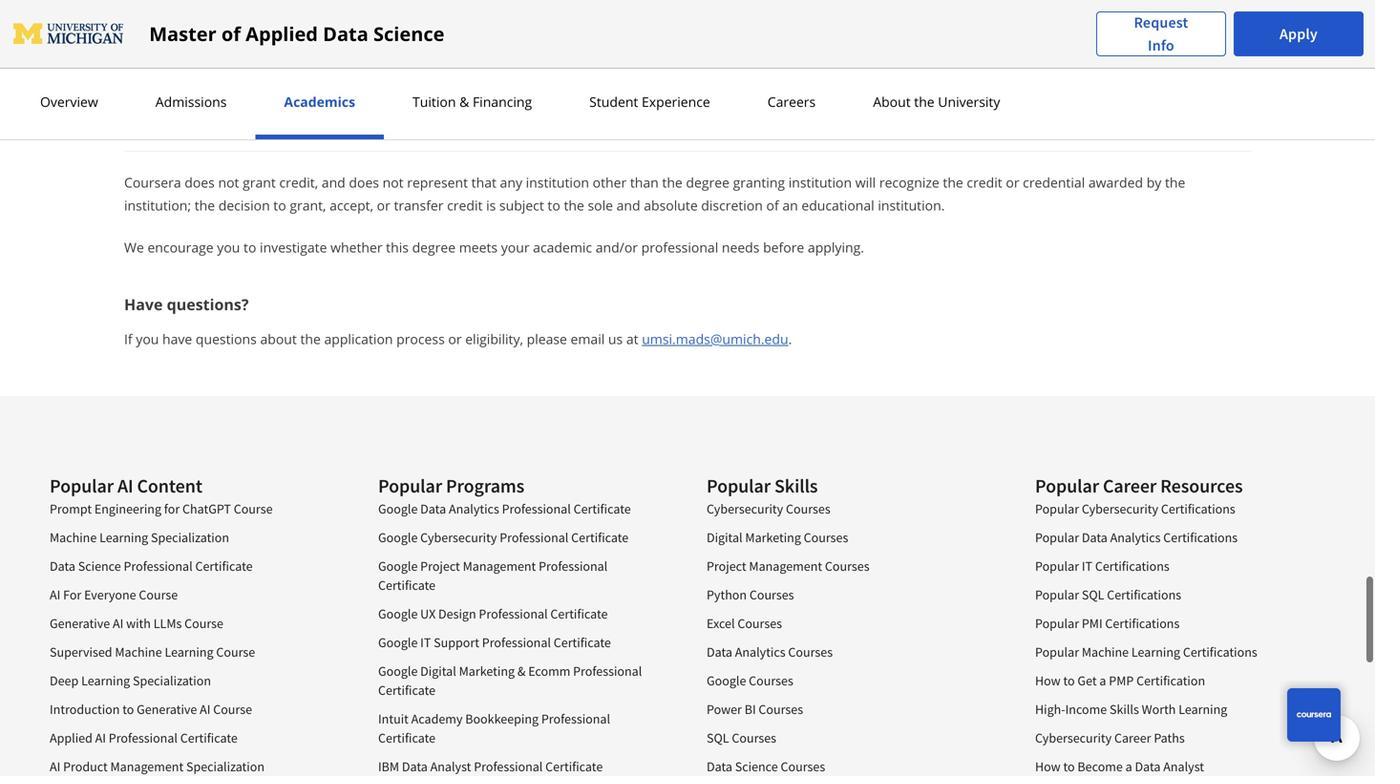 Task type: locate. For each thing, give the bounding box(es) containing it.
list for skills
[[707, 500, 980, 777]]

project up ux
[[420, 558, 460, 575]]

1 vertical spatial you
[[136, 330, 159, 348]]

1 horizontal spatial institution
[[789, 173, 852, 191]]

or right accept,
[[377, 196, 391, 214]]

2 horizontal spatial analytics
[[1111, 529, 1161, 546]]

the right about on the right of the page
[[914, 93, 935, 111]]

of left "an"
[[767, 196, 779, 214]]

credit left is
[[447, 196, 483, 214]]

popular it certifications link
[[1036, 558, 1170, 575]]

data down popular programs
[[420, 500, 446, 518]]

sql down power on the bottom right
[[707, 730, 729, 747]]

does
[[185, 173, 215, 191], [349, 173, 379, 191]]

1 horizontal spatial it
[[1082, 558, 1093, 575]]

resources
[[1161, 474, 1243, 498]]

intuit
[[378, 711, 409, 728]]

it
[[1082, 558, 1093, 575], [420, 634, 431, 651]]

professional down google cybersecurity professional certificate link
[[539, 558, 608, 575]]

popular career resources
[[1036, 474, 1243, 498]]

specialization
[[151, 529, 229, 546], [133, 672, 211, 690], [186, 758, 265, 776]]

1 horizontal spatial does
[[349, 173, 379, 191]]

1 vertical spatial credit
[[447, 196, 483, 214]]

project management courses link
[[707, 558, 870, 575]]

1 horizontal spatial analytics
[[735, 644, 786, 661]]

google for google project management professional certificate
[[378, 558, 418, 575]]

deep
[[50, 672, 79, 690]]

high-income skills worth learning
[[1036, 701, 1228, 718]]

popular sql certifications
[[1036, 586, 1182, 604]]

google project management professional certificate
[[378, 558, 608, 594]]

popular data analytics certifications link
[[1036, 529, 1238, 546]]

1 horizontal spatial &
[[518, 663, 526, 680]]

bi
[[745, 701, 756, 718]]

about
[[873, 93, 911, 111]]

does up accept,
[[349, 173, 379, 191]]

1 horizontal spatial analyst
[[1164, 758, 1205, 776]]

1 how from the top
[[1036, 672, 1061, 690]]

analyst down academy
[[430, 758, 471, 776]]

ai left with
[[113, 615, 123, 632]]

0 horizontal spatial not
[[218, 173, 239, 191]]

specialization for deep learning specialization
[[133, 672, 211, 690]]

1 vertical spatial it
[[420, 634, 431, 651]]

1 vertical spatial career
[[1115, 730, 1152, 747]]

application
[[324, 330, 393, 348]]

0 horizontal spatial a
[[1100, 672, 1107, 690]]

popular machine learning certifications
[[1036, 644, 1258, 661]]

list containing google data analytics professional certificate
[[378, 500, 652, 777]]

analyst down the paths
[[1164, 758, 1205, 776]]

1 horizontal spatial generative
[[137, 701, 197, 718]]

0 vertical spatial career
[[1103, 474, 1157, 498]]

2 horizontal spatial or
[[1006, 173, 1020, 191]]

professional inside google project management professional certificate
[[539, 558, 608, 575]]

popular up popular cybersecurity certifications
[[1036, 474, 1100, 498]]

0 vertical spatial or
[[1006, 173, 1020, 191]]

2 horizontal spatial machine
[[1082, 644, 1129, 661]]

courses right the bi
[[759, 701, 804, 718]]

introduction to generative ai course link
[[50, 701, 252, 718]]

by
[[1147, 173, 1162, 191]]

1 horizontal spatial management
[[463, 558, 536, 575]]

career
[[1103, 474, 1157, 498], [1115, 730, 1152, 747]]

course
[[234, 500, 273, 518], [139, 586, 178, 604], [185, 615, 224, 632], [216, 644, 255, 661], [213, 701, 252, 718]]

you right if
[[136, 330, 159, 348]]

0 horizontal spatial skills
[[775, 474, 818, 498]]

google for google digital marketing & ecomm professional certificate
[[378, 663, 418, 680]]

discretion
[[701, 196, 763, 214]]

machine down with
[[115, 644, 162, 661]]

specialization down chatgpt
[[151, 529, 229, 546]]

1 vertical spatial sql
[[707, 730, 729, 747]]

1 vertical spatial of
[[767, 196, 779, 214]]

science up everyone
[[78, 558, 121, 575]]

machine down prompt
[[50, 529, 97, 546]]

how for how to become a data analyst
[[1036, 758, 1061, 776]]

popular skills
[[707, 474, 818, 498]]

or right process on the left of page
[[448, 330, 462, 348]]

popular up "get"
[[1036, 644, 1080, 661]]

to
[[273, 196, 286, 214], [548, 196, 561, 214], [244, 238, 256, 256], [1064, 672, 1075, 690], [122, 701, 134, 718], [1064, 758, 1075, 776]]

0 vertical spatial sql
[[1082, 586, 1105, 604]]

1 project from the left
[[420, 558, 460, 575]]

popular cybersecurity certifications
[[1036, 500, 1236, 518]]

not up transfer
[[383, 173, 404, 191]]

google for google data analytics professional certificate
[[378, 500, 418, 518]]

& right tuition
[[460, 93, 469, 111]]

support
[[434, 634, 480, 651]]

career for popular
[[1103, 474, 1157, 498]]

ai left the for
[[50, 586, 60, 604]]

chatgpt
[[182, 500, 231, 518]]

list
[[50, 500, 323, 777], [378, 500, 652, 777], [707, 500, 980, 777], [1036, 500, 1309, 777]]

0 vertical spatial &
[[460, 93, 469, 111]]

popular data analytics certifications
[[1036, 529, 1238, 546]]

excel
[[707, 615, 735, 632]]

awarded
[[1089, 173, 1144, 191]]

educational
[[802, 196, 875, 214]]

1 horizontal spatial degree
[[686, 173, 730, 191]]

deep learning specialization
[[50, 672, 211, 690]]

science down sql courses
[[735, 758, 778, 776]]

footer
[[0, 396, 1376, 777]]

tuition & financing
[[413, 93, 532, 111]]

and up accept,
[[322, 173, 346, 191]]

ai left product
[[50, 758, 60, 776]]

courses down data analytics courses link
[[749, 672, 794, 690]]

how up high-
[[1036, 672, 1061, 690]]

machine down popular pmi certifications
[[1082, 644, 1129, 661]]

professional down google ux design professional certificate link
[[482, 634, 551, 651]]

1 vertical spatial &
[[518, 663, 526, 680]]

professional down ecomm
[[542, 711, 610, 728]]

sql courses link
[[707, 730, 777, 747]]

data right ibm
[[402, 758, 428, 776]]

learning down "engineering"
[[99, 529, 148, 546]]

data analytics courses
[[707, 644, 833, 661]]

0 horizontal spatial and
[[322, 173, 346, 191]]

excel courses link
[[707, 615, 782, 632]]

applied inside 'footer'
[[50, 730, 93, 747]]

university of michigan image
[[11, 19, 126, 49]]

academics
[[284, 93, 355, 111]]

1 horizontal spatial machine
[[115, 644, 162, 661]]

popular down the popular it certifications link
[[1036, 586, 1080, 604]]

whether
[[331, 238, 383, 256]]

4 list from the left
[[1036, 500, 1309, 777]]

1 horizontal spatial a
[[1126, 758, 1133, 776]]

1 vertical spatial generative
[[137, 701, 197, 718]]

analytics down programs
[[449, 500, 499, 518]]

1 vertical spatial how
[[1036, 758, 1061, 776]]

popular up the popular it certifications link
[[1036, 500, 1080, 518]]

analytics for professional
[[449, 500, 499, 518]]

1 vertical spatial applied
[[50, 730, 93, 747]]

0 horizontal spatial institution
[[526, 173, 589, 191]]

1 vertical spatial specialization
[[133, 672, 211, 690]]

not up decision
[[218, 173, 239, 191]]

power
[[707, 701, 742, 718]]

supervised machine learning course
[[50, 644, 255, 661]]

1 vertical spatial analytics
[[1111, 529, 1161, 546]]

3 list from the left
[[707, 500, 980, 777]]

1 horizontal spatial project
[[707, 558, 747, 575]]

0 vertical spatial a
[[1100, 672, 1107, 690]]

to left "get"
[[1064, 672, 1075, 690]]

ai for everyone course link
[[50, 586, 178, 604]]

a for get
[[1100, 672, 1107, 690]]

ai up "engineering"
[[117, 474, 133, 498]]

1 horizontal spatial credit
[[967, 173, 1003, 191]]

science for data science courses
[[735, 758, 778, 776]]

0 vertical spatial how
[[1036, 672, 1061, 690]]

request
[[1134, 13, 1189, 32]]

a for become
[[1126, 758, 1133, 776]]

1 horizontal spatial applied
[[246, 21, 318, 47]]

data
[[323, 21, 369, 47], [420, 500, 446, 518], [1082, 529, 1108, 546], [50, 558, 75, 575], [707, 644, 733, 661], [402, 758, 428, 776], [707, 758, 733, 776], [1135, 758, 1161, 776]]

sql
[[1082, 586, 1105, 604], [707, 730, 729, 747]]

machine for popular career resources
[[1082, 644, 1129, 661]]

1 vertical spatial a
[[1126, 758, 1133, 776]]

how to get a pmp certification
[[1036, 672, 1206, 690]]

google inside google digital marketing & ecomm professional certificate
[[378, 663, 418, 680]]

popular for popular sql certifications
[[1036, 586, 1080, 604]]

popular for popular it certifications
[[1036, 558, 1080, 575]]

&
[[460, 93, 469, 111], [518, 663, 526, 680]]

1 vertical spatial and
[[617, 196, 641, 214]]

0 vertical spatial skills
[[775, 474, 818, 498]]

1 vertical spatial degree
[[412, 238, 456, 256]]

accept,
[[330, 196, 374, 214]]

income
[[1066, 701, 1107, 718]]

with
[[126, 615, 151, 632]]

a right become
[[1126, 758, 1133, 776]]

digital down support
[[420, 663, 456, 680]]

0 horizontal spatial generative
[[50, 615, 110, 632]]

2 list from the left
[[378, 500, 652, 777]]

master of applied data science
[[149, 21, 445, 47]]

the up absolute
[[662, 173, 683, 191]]

applied
[[246, 21, 318, 47], [50, 730, 93, 747]]

how left become
[[1036, 758, 1061, 776]]

any
[[500, 173, 523, 191]]

2 horizontal spatial science
[[735, 758, 778, 776]]

applied down introduction
[[50, 730, 93, 747]]

0 vertical spatial it
[[1082, 558, 1093, 575]]

career up popular cybersecurity certifications
[[1103, 474, 1157, 498]]

other
[[593, 173, 627, 191]]

1 vertical spatial digital
[[420, 663, 456, 680]]

2 institution from the left
[[789, 173, 852, 191]]

degree right the this
[[412, 238, 456, 256]]

popular up prompt
[[50, 474, 114, 498]]

0 horizontal spatial digital
[[420, 663, 456, 680]]

request info
[[1134, 13, 1189, 55]]

ai product management specialization
[[50, 758, 265, 776]]

1 list from the left
[[50, 500, 323, 777]]

0 horizontal spatial does
[[185, 173, 215, 191]]

applied up 'academics'
[[246, 21, 318, 47]]

0 horizontal spatial credit
[[447, 196, 483, 214]]

the left decision
[[195, 196, 215, 214]]

have questions?
[[124, 294, 249, 315]]

academics link
[[278, 93, 361, 111]]

0 vertical spatial you
[[217, 238, 240, 256]]

1 horizontal spatial digital
[[707, 529, 743, 546]]

1 horizontal spatial of
[[767, 196, 779, 214]]

machine learning specialization
[[50, 529, 229, 546]]

0 vertical spatial generative
[[50, 615, 110, 632]]

popular up cybersecurity courses "link"
[[707, 474, 771, 498]]

0 horizontal spatial it
[[420, 634, 431, 651]]

certificate inside google digital marketing & ecomm professional certificate
[[378, 682, 436, 699]]

excel courses
[[707, 615, 782, 632]]

marketing down google it support professional certificate link
[[459, 663, 515, 680]]

list containing cybersecurity courses
[[707, 500, 980, 777]]

ai up applied ai professional certificate at the left
[[200, 701, 211, 718]]

2 how from the top
[[1036, 758, 1061, 776]]

or left credential
[[1006, 173, 1020, 191]]

cybersecurity up 'google project management professional certificate' link
[[420, 529, 497, 546]]

how
[[1036, 672, 1061, 690], [1036, 758, 1061, 776]]

cybersecurity down popular skills
[[707, 500, 784, 518]]

project management courses
[[707, 558, 870, 575]]

0 vertical spatial of
[[221, 21, 241, 47]]

certificate inside google project management professional certificate
[[378, 577, 436, 594]]

management down google cybersecurity professional certificate link
[[463, 558, 536, 575]]

google project management professional certificate link
[[378, 558, 608, 594]]

0 horizontal spatial project
[[420, 558, 460, 575]]

0 horizontal spatial or
[[377, 196, 391, 214]]

0 vertical spatial specialization
[[151, 529, 229, 546]]

1 institution from the left
[[526, 173, 589, 191]]

analytics for certifications
[[1111, 529, 1161, 546]]

course for ai
[[213, 701, 252, 718]]

marketing down cybersecurity courses "link"
[[746, 529, 801, 546]]

the
[[914, 93, 935, 111], [662, 173, 683, 191], [943, 173, 964, 191], [1165, 173, 1186, 191], [195, 196, 215, 214], [564, 196, 584, 214], [300, 330, 321, 348]]

management down the digital marketing courses
[[749, 558, 823, 575]]

how for how to get a pmp certification
[[1036, 672, 1061, 690]]

0 horizontal spatial applied
[[50, 730, 93, 747]]

professional
[[502, 500, 571, 518], [500, 529, 569, 546], [124, 558, 193, 575], [539, 558, 608, 575], [479, 606, 548, 623], [482, 634, 551, 651], [573, 663, 642, 680], [542, 711, 610, 728], [109, 730, 178, 747], [474, 758, 543, 776]]

1 vertical spatial marketing
[[459, 663, 515, 680]]

list containing prompt engineering for chatgpt course
[[50, 500, 323, 777]]

management inside google project management professional certificate
[[463, 558, 536, 575]]

1 horizontal spatial science
[[374, 21, 445, 47]]

professional down intuit academy bookkeeping professional certificate link
[[474, 758, 543, 776]]

0 horizontal spatial marketing
[[459, 663, 515, 680]]

2 vertical spatial or
[[448, 330, 462, 348]]

cybersecurity down income
[[1036, 730, 1112, 747]]

popular for popular data analytics certifications
[[1036, 529, 1080, 546]]

0 horizontal spatial analytics
[[449, 500, 499, 518]]

career down high-income skills worth learning link
[[1115, 730, 1152, 747]]

list for career
[[1036, 500, 1309, 777]]

course for llms
[[185, 615, 224, 632]]

prompt engineering for chatgpt course link
[[50, 500, 273, 518]]

popular for popular skills
[[707, 474, 771, 498]]

1 horizontal spatial marketing
[[746, 529, 801, 546]]

sole
[[588, 196, 613, 214]]

courses up google courses
[[789, 644, 833, 661]]

popular up popular sql certifications link at the bottom of the page
[[1036, 558, 1080, 575]]

1 horizontal spatial sql
[[1082, 586, 1105, 604]]

1 horizontal spatial not
[[383, 173, 404, 191]]

2 does from the left
[[349, 173, 379, 191]]

credit
[[967, 173, 1003, 191], [447, 196, 483, 214]]

0 vertical spatial degree
[[686, 173, 730, 191]]

google inside google project management professional certificate
[[378, 558, 418, 575]]

project inside google project management professional certificate
[[420, 558, 460, 575]]

investigate
[[260, 238, 327, 256]]

1 horizontal spatial skills
[[1110, 701, 1139, 718]]

popular left 'pmi'
[[1036, 615, 1080, 632]]

institution up the subject
[[526, 173, 589, 191]]

analytics down popular cybersecurity certifications link at the right
[[1111, 529, 1161, 546]]

institution up educational
[[789, 173, 852, 191]]

1 horizontal spatial you
[[217, 238, 240, 256]]

specialization down applied ai professional certificate at the left
[[186, 758, 265, 776]]

supervised
[[50, 644, 112, 661]]

courses
[[786, 500, 831, 518], [804, 529, 849, 546], [825, 558, 870, 575], [750, 586, 794, 604], [738, 615, 782, 632], [789, 644, 833, 661], [749, 672, 794, 690], [759, 701, 804, 718], [732, 730, 777, 747], [781, 758, 826, 776]]

0 vertical spatial credit
[[967, 173, 1003, 191]]

it down ux
[[420, 634, 431, 651]]

digital down cybersecurity courses
[[707, 529, 743, 546]]

0 horizontal spatial analyst
[[430, 758, 471, 776]]

and down than
[[617, 196, 641, 214]]

degree inside the coursera does not grant credit, and does not represent that any institution other than the degree granting institution will recognize the credit or credential awarded by the institution; the decision to grant, accept, or transfer credit is subject to the sole and absolute discretion of an educational institution.
[[686, 173, 730, 191]]

popular ai content
[[50, 474, 202, 498]]

1 horizontal spatial or
[[448, 330, 462, 348]]

analyst
[[430, 758, 471, 776], [1164, 758, 1205, 776]]

2 vertical spatial science
[[735, 758, 778, 776]]

0 vertical spatial and
[[322, 173, 346, 191]]

specialization down supervised machine learning course link
[[133, 672, 211, 690]]

management down applied ai professional certificate at the left
[[110, 758, 184, 776]]

list containing popular cybersecurity certifications
[[1036, 500, 1309, 777]]

you down decision
[[217, 238, 240, 256]]

0 vertical spatial analytics
[[449, 500, 499, 518]]

institution
[[526, 173, 589, 191], [789, 173, 852, 191]]

1 vertical spatial science
[[78, 558, 121, 575]]

0 horizontal spatial of
[[221, 21, 241, 47]]

cybersecurity courses link
[[707, 500, 831, 518]]

degree up discretion
[[686, 173, 730, 191]]

courses down project management courses link
[[750, 586, 794, 604]]

pmp
[[1109, 672, 1134, 690]]

1 horizontal spatial and
[[617, 196, 641, 214]]

0 horizontal spatial science
[[78, 558, 121, 575]]

machine for popular ai content
[[115, 644, 162, 661]]

popular for popular machine learning certifications
[[1036, 644, 1080, 661]]

0 horizontal spatial management
[[110, 758, 184, 776]]

0 vertical spatial marketing
[[746, 529, 801, 546]]

about the university link
[[868, 93, 1006, 111]]

learning
[[99, 529, 148, 546], [165, 644, 214, 661], [1132, 644, 1181, 661], [81, 672, 130, 690], [1179, 701, 1228, 718]]



Task type: describe. For each thing, give the bounding box(es) containing it.
financing
[[473, 93, 532, 111]]

2 horizontal spatial management
[[749, 558, 823, 575]]

tuition
[[413, 93, 456, 111]]

engineering
[[94, 500, 161, 518]]

worth
[[1142, 701, 1176, 718]]

0 vertical spatial digital
[[707, 529, 743, 546]]

popular for popular pmi certifications
[[1036, 615, 1080, 632]]

courses down python courses link
[[738, 615, 782, 632]]

courses down digital marketing courses link
[[825, 558, 870, 575]]

to left grant,
[[273, 196, 286, 214]]

applied ai professional certificate link
[[50, 730, 238, 747]]

power bi courses
[[707, 701, 804, 718]]

applied ai professional certificate
[[50, 730, 238, 747]]

learning down llms
[[165, 644, 214, 661]]

management for specialization
[[110, 758, 184, 776]]

we encourage you to investigate whether this degree meets your academic and/or professional needs before applying.
[[124, 238, 865, 256]]

your
[[501, 238, 530, 256]]

request info button
[[1097, 11, 1227, 57]]

& inside google digital marketing & ecomm professional certificate
[[518, 663, 526, 680]]

to left become
[[1064, 758, 1075, 776]]

cybersecurity career paths
[[1036, 730, 1185, 747]]

0 horizontal spatial &
[[460, 93, 469, 111]]

professional down "google data analytics professional certificate"
[[500, 529, 569, 546]]

google cybersecurity professional certificate
[[378, 529, 629, 546]]

2 vertical spatial specialization
[[186, 758, 265, 776]]

popular cybersecurity certifications link
[[1036, 500, 1236, 518]]

umsi.mads@umich.edu link
[[642, 330, 789, 348]]

student experience
[[590, 93, 711, 111]]

data up the for
[[50, 558, 75, 575]]

have
[[124, 294, 163, 315]]

data up the popular it certifications link
[[1082, 529, 1108, 546]]

marketing inside google digital marketing & ecomm professional certificate
[[459, 663, 515, 680]]

institution.
[[878, 196, 945, 214]]

power bi courses link
[[707, 701, 804, 718]]

.
[[789, 330, 792, 348]]

credit,
[[279, 173, 318, 191]]

professional inside intuit academy bookkeeping professional certificate
[[542, 711, 610, 728]]

data down the sql courses link
[[707, 758, 733, 776]]

everyone
[[84, 586, 136, 604]]

apply
[[1280, 24, 1318, 43]]

cybersecurity down popular career resources
[[1082, 500, 1159, 518]]

learning down certification
[[1179, 701, 1228, 718]]

google ux design professional certificate link
[[378, 606, 608, 623]]

data up 'academics'
[[323, 21, 369, 47]]

professional up google it support professional certificate
[[479, 606, 548, 623]]

footer containing popular ai content
[[0, 396, 1376, 777]]

an
[[783, 196, 798, 214]]

professional up google cybersecurity professional certificate
[[502, 500, 571, 518]]

intuit academy bookkeeping professional certificate
[[378, 711, 610, 747]]

google for google cybersecurity professional certificate
[[378, 529, 418, 546]]

umsi.mads@umich.edu
[[642, 330, 789, 348]]

the right recognize
[[943, 173, 964, 191]]

to right the subject
[[548, 196, 561, 214]]

career for cybersecurity
[[1115, 730, 1152, 747]]

data science professional certificate link
[[50, 558, 253, 575]]

2 analyst from the left
[[1164, 758, 1205, 776]]

supervised machine learning course link
[[50, 644, 255, 661]]

google digital marketing & ecomm professional certificate link
[[378, 663, 642, 699]]

it for certifications
[[1082, 558, 1093, 575]]

0 vertical spatial applied
[[246, 21, 318, 47]]

science for data science professional certificate
[[78, 558, 121, 575]]

we
[[124, 238, 144, 256]]

ibm
[[378, 758, 399, 776]]

how to become a data analyst
[[1036, 758, 1205, 776]]

content
[[137, 474, 202, 498]]

professional down the introduction to generative ai course link
[[109, 730, 178, 747]]

decision
[[219, 196, 270, 214]]

popular for popular programs
[[378, 474, 442, 498]]

certifications for popular sql certifications
[[1107, 586, 1182, 604]]

of inside the coursera does not grant credit, and does not represent that any institution other than the degree granting institution will recognize the credit or credential awarded by the institution; the decision to grant, accept, or transfer credit is subject to the sole and absolute discretion of an educational institution.
[[767, 196, 779, 214]]

product
[[63, 758, 108, 776]]

ai up product
[[95, 730, 106, 747]]

at
[[627, 330, 639, 348]]

management for professional
[[463, 558, 536, 575]]

popular machine learning certifications link
[[1036, 644, 1258, 661]]

sql courses
[[707, 730, 777, 747]]

to down the deep learning specialization link
[[122, 701, 134, 718]]

data down excel
[[707, 644, 733, 661]]

0 horizontal spatial degree
[[412, 238, 456, 256]]

bookkeeping
[[465, 711, 539, 728]]

how to become a data analyst link
[[1036, 758, 1205, 776]]

0 horizontal spatial machine
[[50, 529, 97, 546]]

1 does from the left
[[185, 173, 215, 191]]

0 horizontal spatial sql
[[707, 730, 729, 747]]

paths
[[1154, 730, 1185, 747]]

google it support professional certificate
[[378, 634, 611, 651]]

google it support professional certificate link
[[378, 634, 611, 651]]

popular for popular ai content
[[50, 474, 114, 498]]

certifications for popular cybersecurity certifications
[[1161, 500, 1236, 518]]

it for support
[[420, 634, 431, 651]]

ibm data analyst professional certificate link
[[378, 758, 603, 776]]

get
[[1078, 672, 1097, 690]]

courses down power bi courses
[[781, 758, 826, 776]]

specialization for machine learning specialization
[[151, 529, 229, 546]]

popular it certifications
[[1036, 558, 1170, 575]]

coursera
[[124, 173, 181, 191]]

google courses link
[[707, 672, 794, 690]]

cybersecurity courses
[[707, 500, 831, 518]]

2 vertical spatial analytics
[[735, 644, 786, 661]]

about
[[260, 330, 297, 348]]

popular pmi certifications link
[[1036, 615, 1180, 632]]

if you have questions about the application process or eligibility, please email us at umsi.mads@umich.edu .
[[124, 330, 792, 348]]

email
[[571, 330, 605, 348]]

university
[[938, 93, 1001, 111]]

certifications for popular it certifications
[[1096, 558, 1170, 575]]

please
[[527, 330, 567, 348]]

courses up the digital marketing courses
[[786, 500, 831, 518]]

careers
[[768, 93, 816, 111]]

google for google ux design professional certificate
[[378, 606, 418, 623]]

2 project from the left
[[707, 558, 747, 575]]

for
[[164, 500, 180, 518]]

certificate inside intuit academy bookkeeping professional certificate
[[378, 730, 436, 747]]

master
[[149, 21, 217, 47]]

ux
[[420, 606, 436, 623]]

learning up introduction
[[81, 672, 130, 690]]

list for ai
[[50, 500, 323, 777]]

cybersecurity career paths link
[[1036, 730, 1185, 747]]

google digital marketing & ecomm professional certificate
[[378, 663, 642, 699]]

the left "sole"
[[564, 196, 584, 214]]

popular for popular career resources
[[1036, 474, 1100, 498]]

2 not from the left
[[383, 173, 404, 191]]

google courses
[[707, 672, 794, 690]]

popular for popular cybersecurity certifications
[[1036, 500, 1080, 518]]

certifications for popular pmi certifications
[[1106, 615, 1180, 632]]

google for google courses
[[707, 672, 746, 690]]

before
[[763, 238, 805, 256]]

data science professional certificate
[[50, 558, 253, 575]]

course for chatgpt
[[234, 500, 273, 518]]

list for programs
[[378, 500, 652, 777]]

1 analyst from the left
[[430, 758, 471, 776]]

courses down power bi courses link
[[732, 730, 777, 747]]

python
[[707, 586, 747, 604]]

have
[[162, 330, 192, 348]]

professional down machine learning specialization link
[[124, 558, 193, 575]]

0 vertical spatial science
[[374, 21, 445, 47]]

to down decision
[[244, 238, 256, 256]]

deep learning specialization link
[[50, 672, 211, 690]]

high-income skills worth learning link
[[1036, 701, 1228, 718]]

professional inside google digital marketing & ecomm professional certificate
[[573, 663, 642, 680]]

this
[[386, 238, 409, 256]]

1 not from the left
[[218, 173, 239, 191]]

than
[[630, 173, 659, 191]]

learning up certification
[[1132, 644, 1181, 661]]

student
[[590, 93, 638, 111]]

0 horizontal spatial you
[[136, 330, 159, 348]]

transfer
[[394, 196, 444, 214]]

the right about
[[300, 330, 321, 348]]

grant,
[[290, 196, 326, 214]]

1 vertical spatial skills
[[1110, 701, 1139, 718]]

courses up the project management courses
[[804, 529, 849, 546]]

data science courses link
[[707, 758, 826, 776]]

google for google it support professional certificate
[[378, 634, 418, 651]]

process
[[397, 330, 445, 348]]

data analytics courses link
[[707, 644, 833, 661]]

become
[[1078, 758, 1123, 776]]

data down the paths
[[1135, 758, 1161, 776]]

the right by
[[1165, 173, 1186, 191]]

eligibility,
[[465, 330, 523, 348]]

generative ai with llms course
[[50, 615, 224, 632]]

generative ai with llms course link
[[50, 615, 224, 632]]

1 vertical spatial or
[[377, 196, 391, 214]]

that
[[472, 173, 497, 191]]

digital inside google digital marketing & ecomm professional certificate
[[420, 663, 456, 680]]

grant
[[243, 173, 276, 191]]



Task type: vqa. For each thing, say whether or not it's contained in the screenshot.


